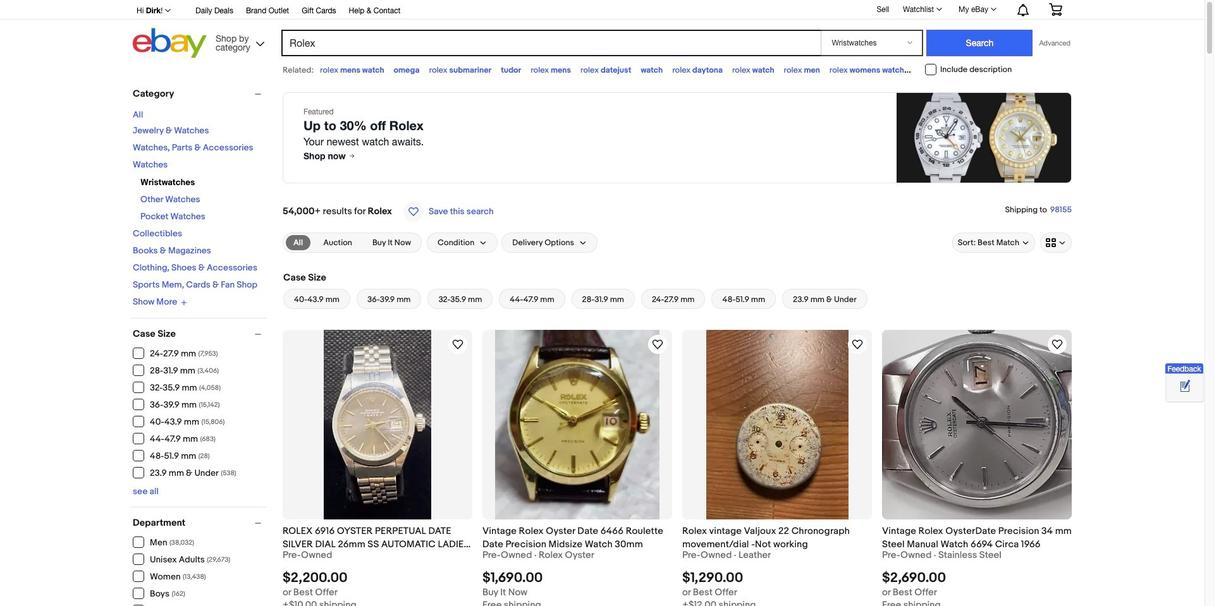 Task type: locate. For each thing, give the bounding box(es) containing it.
banner
[[130, 0, 1072, 61]]

heading
[[283, 526, 471, 564], [483, 526, 663, 551], [682, 526, 850, 551], [882, 526, 1072, 551]]

1 heading from the left
[[283, 526, 471, 564]]

main content
[[278, 82, 1077, 607]]

All selected text field
[[293, 237, 303, 249]]

Search for anything text field
[[283, 31, 819, 55]]

None submit
[[927, 30, 1033, 56]]

2 heading from the left
[[483, 526, 663, 551]]

watch rolex vintage valjoux 22 chronograph movement/dial -not working image
[[850, 337, 865, 352]]

4 heading from the left
[[882, 526, 1072, 551]]

watch rolex 6916 oyster perpetual date silver dial 26mm ss automatic ladies watch. image
[[450, 337, 465, 352]]

3 heading from the left
[[682, 526, 850, 551]]

region
[[283, 92, 1072, 183]]

rolex 6916 oyster perpetual date silver dial 26mm ss automatic ladies watch. image
[[324, 330, 431, 520]]

listing options selector. gallery view selected. image
[[1046, 238, 1066, 248]]

vintage rolex oyster date 6466 roulette date precision midsize watch 30mm image
[[495, 330, 660, 520]]

your shopping cart image
[[1049, 3, 1063, 16]]



Task type: vqa. For each thing, say whether or not it's contained in the screenshot.
Duty
no



Task type: describe. For each thing, give the bounding box(es) containing it.
vintage rolex oysterdate precision 34 mm steel manual watch 6694 circa 1966 image
[[882, 330, 1072, 520]]

save this search rolex search image
[[403, 202, 424, 222]]

rolex vintage valjoux 22 chronograph movement/dial -not working image
[[706, 330, 848, 520]]

my ebay image
[[991, 8, 997, 11]]

heading for vintage rolex oyster date 6466 roulette date precision midsize watch 30mm image
[[483, 526, 663, 551]]

heading for "rolex vintage valjoux 22 chronograph movement/dial -not working" image
[[682, 526, 850, 551]]

watchlist image
[[937, 8, 942, 11]]

heading for rolex 6916 oyster perpetual date silver dial 26mm ss automatic ladies watch. image
[[283, 526, 471, 564]]

account navigation
[[130, 0, 1072, 20]]

watch vintage rolex oyster date 6466 roulette date precision midsize watch 30mm image
[[650, 337, 665, 352]]

watch vintage rolex oysterdate precision 34 mm steel manual watch 6694 circa 1966 image
[[1050, 337, 1065, 352]]

heading for vintage rolex oysterdate precision 34 mm steel manual watch 6694 circa 1966 image
[[882, 526, 1072, 551]]



